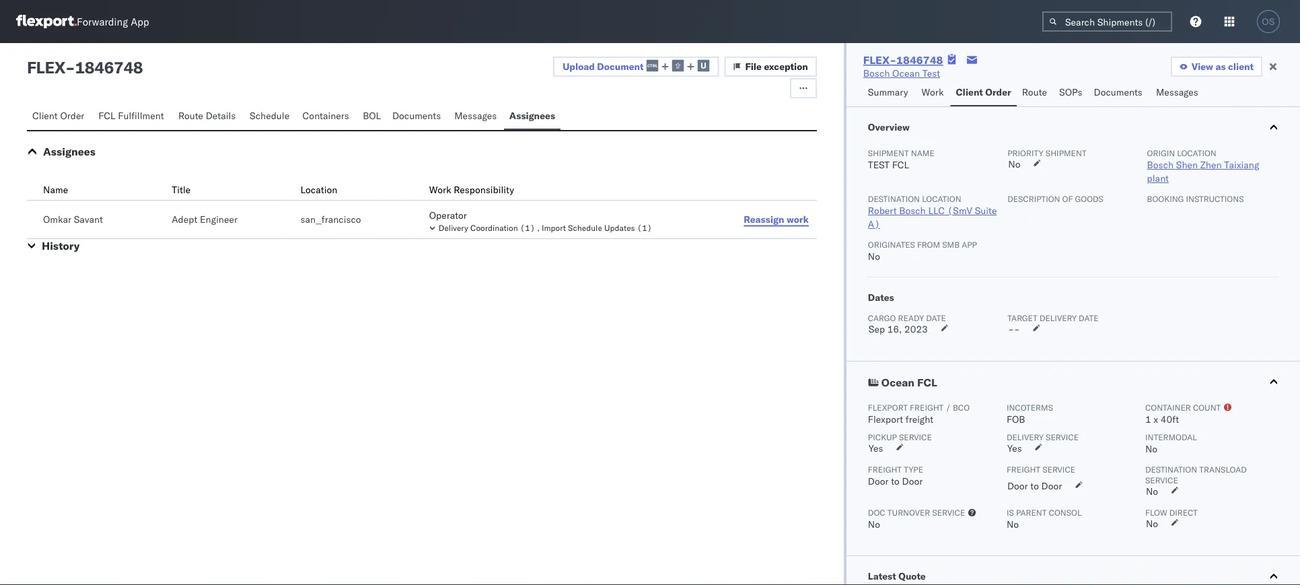 Task type: vqa. For each thing, say whether or not it's contained in the screenshot.


Task type: describe. For each thing, give the bounding box(es) containing it.
assignees inside button
[[510, 110, 556, 122]]

0 horizontal spatial 1846748
[[75, 57, 143, 77]]

destination location robert bosch llc (smv suite a)
[[869, 194, 998, 230]]

flex-1846748
[[864, 53, 944, 67]]

1
[[1146, 413, 1152, 425]]

date for sep 16, 2023
[[927, 313, 947, 323]]

transload
[[1200, 464, 1248, 474]]

origin
[[1148, 148, 1176, 158]]

pickup
[[869, 432, 897, 442]]

priority shipment
[[1008, 148, 1087, 158]]

client
[[1229, 61, 1254, 72]]

os button
[[1254, 6, 1285, 37]]

route details
[[178, 110, 236, 122]]

doc turnover service
[[869, 507, 966, 517]]

no inside intermodal no
[[1146, 443, 1158, 455]]

delivery coordination                (1)            , import schedule updates                (1)
[[439, 223, 653, 233]]

route button
[[1017, 80, 1055, 106]]

cargo ready date
[[869, 313, 947, 323]]

originates from smb app no
[[869, 239, 978, 262]]

test
[[923, 67, 941, 79]]

incoterms
[[1007, 402, 1054, 412]]

is
[[1007, 507, 1015, 517]]

operator
[[429, 209, 467, 221]]

incoterms fob
[[1007, 402, 1054, 425]]

robert
[[869, 205, 897, 216]]

flex-
[[864, 53, 897, 67]]

containers
[[303, 110, 349, 122]]

import
[[542, 223, 566, 233]]

latest quote button
[[847, 556, 1301, 585]]

reassign work
[[744, 213, 809, 225]]

0 vertical spatial client
[[957, 86, 984, 98]]

description of goods
[[1008, 194, 1104, 204]]

view as client
[[1192, 61, 1254, 72]]

door to door
[[1008, 480, 1063, 492]]

1 x 40ft
[[1146, 413, 1180, 425]]

ocean fcl
[[882, 376, 938, 389]]

0 vertical spatial app
[[131, 15, 149, 28]]

upload document button
[[554, 57, 719, 77]]

1 (1) from the left
[[520, 223, 535, 233]]

delivery for delivery service
[[1007, 432, 1044, 442]]

sep 16, 2023
[[869, 323, 928, 335]]

work for work
[[922, 86, 944, 98]]

title
[[172, 184, 191, 196]]

2 flexport from the top
[[869, 413, 904, 425]]

ready
[[899, 313, 925, 323]]

door up doc
[[869, 475, 889, 487]]

ocean inside the bosch ocean test link
[[893, 67, 921, 79]]

delivery for delivery coordination                (1)            , import schedule updates                (1)
[[439, 223, 468, 233]]

forwarding app
[[77, 15, 149, 28]]

parent
[[1017, 507, 1047, 517]]

no down doc
[[869, 518, 881, 530]]

door down the type
[[903, 475, 923, 487]]

work for work responsibility
[[429, 184, 452, 196]]

1 flexport from the top
[[869, 402, 908, 412]]

service right turnover
[[933, 507, 966, 517]]

service
[[1043, 464, 1076, 474]]

from
[[918, 239, 941, 249]]

view
[[1192, 61, 1214, 72]]

service up 'service'
[[1046, 432, 1079, 442]]

freight service
[[1007, 464, 1076, 474]]

dates
[[869, 292, 895, 303]]

1 vertical spatial schedule
[[568, 223, 603, 233]]

omkar savant
[[43, 213, 103, 225]]

fcl fulfillment button
[[93, 104, 173, 130]]

direct
[[1170, 507, 1198, 517]]

freight type door to door
[[869, 464, 924, 487]]

of
[[1063, 194, 1074, 204]]

fcl inside shipment name test fcl
[[893, 159, 910, 171]]

0 horizontal spatial assignees button
[[43, 145, 96, 158]]

delivery coordination                (1)            , import schedule updates                (1) button
[[429, 222, 719, 233]]

latest quote
[[869, 570, 926, 582]]

pickup service
[[869, 432, 933, 442]]

shipment
[[1046, 148, 1087, 158]]

bol button
[[358, 104, 387, 130]]

freight for freight service
[[1007, 464, 1041, 474]]

instructions
[[1187, 194, 1245, 204]]

description
[[1008, 194, 1061, 204]]

ocean fcl button
[[847, 362, 1301, 402]]

0 horizontal spatial messages button
[[449, 104, 504, 130]]

forwarding app link
[[16, 15, 149, 28]]

as
[[1216, 61, 1227, 72]]

summary
[[869, 86, 909, 98]]

adept
[[172, 213, 198, 225]]

0 horizontal spatial schedule
[[250, 110, 290, 122]]

booking instructions
[[1148, 194, 1245, 204]]

engineer
[[200, 213, 238, 225]]

2 horizontal spatial fcl
[[918, 376, 938, 389]]

x
[[1154, 413, 1159, 425]]

fcl fulfillment
[[98, 110, 164, 122]]

bol
[[363, 110, 381, 122]]

location for llc
[[923, 194, 962, 204]]

target
[[1008, 313, 1038, 323]]

shipment name test fcl
[[869, 148, 935, 171]]

1 horizontal spatial assignees button
[[504, 104, 561, 130]]

0 horizontal spatial bosch
[[864, 67, 890, 79]]

taixiang
[[1225, 159, 1260, 171]]

destination for service
[[1146, 464, 1198, 474]]

fob
[[1007, 413, 1026, 425]]

no inside is parent consol no
[[1007, 518, 1020, 530]]

0 vertical spatial fcl
[[98, 110, 116, 122]]

destination for robert
[[869, 194, 921, 204]]

containers button
[[297, 104, 358, 130]]

route for route details
[[178, 110, 203, 122]]

bosch ocean test link
[[864, 67, 941, 80]]

details
[[206, 110, 236, 122]]

0 horizontal spatial client
[[32, 110, 58, 122]]

llc
[[929, 205, 945, 216]]



Task type: locate. For each thing, give the bounding box(es) containing it.
route inside route "button"
[[1023, 86, 1048, 98]]

(1)
[[520, 223, 535, 233], [637, 223, 653, 233]]

container count
[[1146, 402, 1222, 412]]

door up "is"
[[1008, 480, 1029, 492]]

os
[[1263, 16, 1276, 27]]

0 horizontal spatial delivery
[[439, 223, 468, 233]]

work
[[787, 213, 809, 225]]

0 vertical spatial freight
[[910, 402, 944, 412]]

2 (1) from the left
[[637, 223, 653, 233]]

1 horizontal spatial schedule
[[568, 223, 603, 233]]

freight up the pickup service
[[906, 413, 934, 425]]

flow
[[1146, 507, 1168, 517]]

sops button
[[1055, 80, 1089, 106]]

0 vertical spatial flexport
[[869, 402, 908, 412]]

file
[[746, 61, 762, 72]]

1 horizontal spatial to
[[1031, 480, 1040, 492]]

client order right work button
[[957, 86, 1012, 98]]

yes down fob
[[1008, 442, 1023, 454]]

suite
[[976, 205, 998, 216]]

1846748 up test
[[897, 53, 944, 67]]

work responsibility
[[429, 184, 514, 196]]

0 vertical spatial documents
[[1095, 86, 1143, 98]]

(1) left ,
[[520, 223, 535, 233]]

(smv
[[948, 205, 973, 216]]

latest
[[869, 570, 897, 582]]

0 horizontal spatial (1)
[[520, 223, 535, 233]]

1846748
[[897, 53, 944, 67], [75, 57, 143, 77]]

1 vertical spatial client order
[[32, 110, 84, 122]]

destination down intermodal no
[[1146, 464, 1198, 474]]

schedule button
[[244, 104, 297, 130]]

0 vertical spatial delivery
[[439, 223, 468, 233]]

1 horizontal spatial app
[[962, 239, 978, 249]]

route inside route details button
[[178, 110, 203, 122]]

fcl left fulfillment
[[98, 110, 116, 122]]

order
[[986, 86, 1012, 98], [60, 110, 84, 122]]

fcl down shipment
[[893, 159, 910, 171]]

2 freight from the left
[[1007, 464, 1041, 474]]

work inside button
[[922, 86, 944, 98]]

assignees
[[510, 110, 556, 122], [43, 145, 96, 158]]

overview
[[869, 121, 910, 133]]

1 horizontal spatial name
[[912, 148, 935, 158]]

exception
[[765, 61, 809, 72]]

freight for freight type door to door
[[869, 464, 902, 474]]

1 vertical spatial order
[[60, 110, 84, 122]]

0 horizontal spatial to
[[892, 475, 900, 487]]

delivery service
[[1007, 432, 1079, 442]]

ocean
[[893, 67, 921, 79], [882, 376, 915, 389]]

san_francisco
[[301, 213, 361, 225]]

bosch
[[864, 67, 890, 79], [1148, 159, 1174, 171], [900, 205, 926, 216]]

no down originates
[[869, 250, 881, 262]]

0 vertical spatial bosch
[[864, 67, 890, 79]]

1 horizontal spatial client
[[957, 86, 984, 98]]

1 horizontal spatial yes
[[1008, 442, 1023, 454]]

date right delivery
[[1079, 313, 1099, 323]]

delivery inside button
[[439, 223, 468, 233]]

(1) right "updates"
[[637, 223, 653, 233]]

1 vertical spatial work
[[429, 184, 452, 196]]

destination transload service
[[1146, 464, 1248, 485]]

name inside shipment name test fcl
[[912, 148, 935, 158]]

work down test
[[922, 86, 944, 98]]

1 vertical spatial fcl
[[893, 159, 910, 171]]

savant
[[74, 213, 103, 225]]

test
[[869, 159, 890, 171]]

history button
[[42, 239, 80, 253]]

0 vertical spatial route
[[1023, 86, 1048, 98]]

target delivery date
[[1008, 313, 1099, 323]]

0 vertical spatial assignees
[[510, 110, 556, 122]]

name up omkar
[[43, 184, 68, 196]]

coordination
[[471, 223, 518, 233]]

1 vertical spatial route
[[178, 110, 203, 122]]

location
[[301, 184, 338, 196]]

no inside originates from smb app no
[[869, 250, 881, 262]]

count
[[1194, 402, 1222, 412]]

consol
[[1050, 507, 1082, 517]]

1 vertical spatial bosch
[[1148, 159, 1174, 171]]

1 horizontal spatial (1)
[[637, 223, 653, 233]]

bosch down origin
[[1148, 159, 1174, 171]]

1 vertical spatial client
[[32, 110, 58, 122]]

service inside "destination transload service"
[[1146, 475, 1179, 485]]

1 vertical spatial flexport
[[869, 413, 904, 425]]

door down 'service'
[[1042, 480, 1063, 492]]

1 vertical spatial delivery
[[1007, 432, 1044, 442]]

2 vertical spatial bosch
[[900, 205, 926, 216]]

no down intermodal
[[1146, 443, 1158, 455]]

0 vertical spatial ocean
[[893, 67, 921, 79]]

1 horizontal spatial work
[[922, 86, 944, 98]]

service up flow
[[1146, 475, 1179, 485]]

1 date from the left
[[927, 313, 947, 323]]

name
[[912, 148, 935, 158], [43, 184, 68, 196]]

0 vertical spatial name
[[912, 148, 935, 158]]

destination inside destination location robert bosch llc (smv suite a)
[[869, 194, 921, 204]]

client down flex at the top left of the page
[[32, 110, 58, 122]]

no down flow
[[1147, 518, 1159, 530]]

1 horizontal spatial date
[[1079, 313, 1099, 323]]

yes down pickup
[[869, 442, 884, 454]]

updates
[[605, 223, 635, 233]]

1 horizontal spatial delivery
[[1007, 432, 1044, 442]]

1 horizontal spatial messages button
[[1151, 80, 1206, 106]]

1 horizontal spatial location
[[1178, 148, 1217, 158]]

client order down flex at the top left of the page
[[32, 110, 84, 122]]

0 horizontal spatial messages
[[455, 110, 497, 122]]

view as client button
[[1171, 57, 1263, 77]]

client order
[[957, 86, 1012, 98], [32, 110, 84, 122]]

documents
[[1095, 86, 1143, 98], [392, 110, 441, 122]]

app inside originates from smb app no
[[962, 239, 978, 249]]

file exception
[[746, 61, 809, 72]]

1 yes from the left
[[869, 442, 884, 454]]

0 horizontal spatial fcl
[[98, 110, 116, 122]]

location up shen
[[1178, 148, 1217, 158]]

documents right bol button
[[392, 110, 441, 122]]

2 yes from the left
[[1008, 442, 1023, 454]]

1 horizontal spatial client order button
[[951, 80, 1017, 106]]

1 horizontal spatial 1846748
[[897, 53, 944, 67]]

yes
[[869, 442, 884, 454], [1008, 442, 1023, 454]]

documents for left documents button
[[392, 110, 441, 122]]

zhen
[[1201, 159, 1223, 171]]

route details button
[[173, 104, 244, 130]]

0 horizontal spatial date
[[927, 313, 947, 323]]

messages for leftmost messages button
[[455, 110, 497, 122]]

no down priority
[[1009, 158, 1021, 170]]

1 horizontal spatial destination
[[1146, 464, 1198, 474]]

route left sops at the right top of page
[[1023, 86, 1048, 98]]

assignees button
[[504, 104, 561, 130], [43, 145, 96, 158]]

smb
[[943, 239, 960, 249]]

freight left the type
[[869, 464, 902, 474]]

0 vertical spatial work
[[922, 86, 944, 98]]

location
[[1178, 148, 1217, 158], [923, 194, 962, 204]]

delivery
[[439, 223, 468, 233], [1007, 432, 1044, 442]]

0 horizontal spatial work
[[429, 184, 452, 196]]

destination up robert
[[869, 194, 921, 204]]

app right forwarding
[[131, 15, 149, 28]]

bosch down flex-
[[864, 67, 890, 79]]

name right shipment
[[912, 148, 935, 158]]

0 vertical spatial assignees button
[[504, 104, 561, 130]]

0 horizontal spatial name
[[43, 184, 68, 196]]

turnover
[[888, 507, 931, 517]]

1 vertical spatial destination
[[1146, 464, 1198, 474]]

app right smb
[[962, 239, 978, 249]]

location inside origin location bosch shen zhen taixiang plant
[[1178, 148, 1217, 158]]

bosch inside origin location bosch shen zhen taixiang plant
[[1148, 159, 1174, 171]]

1 vertical spatial documents
[[392, 110, 441, 122]]

/
[[946, 402, 951, 412]]

messages for rightmost messages button
[[1157, 86, 1199, 98]]

0 horizontal spatial documents
[[392, 110, 441, 122]]

1 vertical spatial messages
[[455, 110, 497, 122]]

0 horizontal spatial location
[[923, 194, 962, 204]]

0 horizontal spatial documents button
[[387, 104, 449, 130]]

yes for pickup
[[869, 442, 884, 454]]

documents for right documents button
[[1095, 86, 1143, 98]]

freight
[[869, 464, 902, 474], [1007, 464, 1041, 474]]

bosch inside destination location robert bosch llc (smv suite a)
[[900, 205, 926, 216]]

location up llc
[[923, 194, 962, 204]]

schedule right import
[[568, 223, 603, 233]]

work up operator at top
[[429, 184, 452, 196]]

0 vertical spatial order
[[986, 86, 1012, 98]]

1 horizontal spatial freight
[[1007, 464, 1041, 474]]

client
[[957, 86, 984, 98], [32, 110, 58, 122]]

1 horizontal spatial fcl
[[893, 159, 910, 171]]

documents button right sops at the right top of page
[[1089, 80, 1151, 106]]

1 horizontal spatial client order
[[957, 86, 1012, 98]]

flow direct
[[1146, 507, 1198, 517]]

fulfillment
[[118, 110, 164, 122]]

1 freight from the left
[[869, 464, 902, 474]]

overview button
[[847, 107, 1301, 147]]

order down flex - 1846748
[[60, 110, 84, 122]]

0 horizontal spatial destination
[[869, 194, 921, 204]]

location for zhen
[[1178, 148, 1217, 158]]

delivery down operator at top
[[439, 223, 468, 233]]

schedule right details at the top left of the page
[[250, 110, 290, 122]]

1 vertical spatial ocean
[[882, 376, 915, 389]]

1 vertical spatial app
[[962, 239, 978, 249]]

1 horizontal spatial messages
[[1157, 86, 1199, 98]]

2 vertical spatial fcl
[[918, 376, 938, 389]]

freight left '/'
[[910, 402, 944, 412]]

to up turnover
[[892, 475, 900, 487]]

1 horizontal spatial bosch
[[900, 205, 926, 216]]

flex-1846748 link
[[864, 53, 944, 67]]

to inside freight type door to door
[[892, 475, 900, 487]]

1846748 down forwarding app
[[75, 57, 143, 77]]

fcl up flexport freight / bco flexport freight
[[918, 376, 938, 389]]

40ft
[[1161, 413, 1180, 425]]

no down "is"
[[1007, 518, 1020, 530]]

0 vertical spatial client order
[[957, 86, 1012, 98]]

2 horizontal spatial bosch
[[1148, 159, 1174, 171]]

omkar
[[43, 213, 71, 225]]

order left route "button"
[[986, 86, 1012, 98]]

0 vertical spatial schedule
[[250, 110, 290, 122]]

1 vertical spatial assignees button
[[43, 145, 96, 158]]

documents right sops "button"
[[1095, 86, 1143, 98]]

shen
[[1177, 159, 1199, 171]]

freight up door to door
[[1007, 464, 1041, 474]]

route left details at the top left of the page
[[178, 110, 203, 122]]

doc
[[869, 507, 886, 517]]

1 horizontal spatial order
[[986, 86, 1012, 98]]

0 horizontal spatial app
[[131, 15, 149, 28]]

ocean up flexport freight / bco flexport freight
[[882, 376, 915, 389]]

2 date from the left
[[1079, 313, 1099, 323]]

0 horizontal spatial yes
[[869, 442, 884, 454]]

1 horizontal spatial assignees
[[510, 110, 556, 122]]

flexport. image
[[16, 15, 77, 28]]

0 vertical spatial messages
[[1157, 86, 1199, 98]]

0 horizontal spatial route
[[178, 110, 203, 122]]

fcl
[[98, 110, 116, 122], [893, 159, 910, 171], [918, 376, 938, 389]]

1 horizontal spatial route
[[1023, 86, 1048, 98]]

yes for delivery
[[1008, 442, 1023, 454]]

1 horizontal spatial documents
[[1095, 86, 1143, 98]]

to down freight service
[[1031, 480, 1040, 492]]

date for --
[[1079, 313, 1099, 323]]

bosch ocean test
[[864, 67, 941, 79]]

destination inside "destination transload service"
[[1146, 464, 1198, 474]]

ocean down the flex-1846748 link on the top right of the page
[[893, 67, 921, 79]]

1 vertical spatial location
[[923, 194, 962, 204]]

1 vertical spatial assignees
[[43, 145, 96, 158]]

0 horizontal spatial client order
[[32, 110, 84, 122]]

date up 2023
[[927, 313, 947, 323]]

- for -
[[1015, 323, 1021, 335]]

client right work button
[[957, 86, 984, 98]]

16,
[[888, 323, 903, 335]]

no up flow
[[1147, 485, 1159, 497]]

sops
[[1060, 86, 1083, 98]]

plant
[[1148, 172, 1170, 184]]

0 vertical spatial location
[[1178, 148, 1217, 158]]

0 horizontal spatial client order button
[[27, 104, 93, 130]]

- for flex
[[65, 57, 75, 77]]

documents button right bol
[[387, 104, 449, 130]]

freight
[[910, 402, 944, 412], [906, 413, 934, 425]]

0 horizontal spatial freight
[[869, 464, 902, 474]]

service down flexport freight / bco flexport freight
[[900, 432, 933, 442]]

1 vertical spatial name
[[43, 184, 68, 196]]

destination
[[869, 194, 921, 204], [1146, 464, 1198, 474]]

freight inside freight type door to door
[[869, 464, 902, 474]]

location inside destination location robert bosch llc (smv suite a)
[[923, 194, 962, 204]]

0 vertical spatial destination
[[869, 194, 921, 204]]

Search Shipments (/) text field
[[1043, 11, 1173, 32]]

ocean inside ocean fcl button
[[882, 376, 915, 389]]

a)
[[869, 218, 881, 230]]

bosch left llc
[[900, 205, 926, 216]]

client order button
[[951, 80, 1017, 106], [27, 104, 93, 130]]

route for route
[[1023, 86, 1048, 98]]

0 horizontal spatial order
[[60, 110, 84, 122]]

1 horizontal spatial documents button
[[1089, 80, 1151, 106]]

delivery down fob
[[1007, 432, 1044, 442]]

0 horizontal spatial assignees
[[43, 145, 96, 158]]

no
[[1009, 158, 1021, 170], [869, 250, 881, 262], [1146, 443, 1158, 455], [1147, 485, 1159, 497], [1147, 518, 1159, 530], [869, 518, 881, 530], [1007, 518, 1020, 530]]

forwarding
[[77, 15, 128, 28]]

summary button
[[863, 80, 917, 106]]

bosch shen zhen taixiang plant link
[[1148, 159, 1260, 184]]

1 vertical spatial freight
[[906, 413, 934, 425]]



